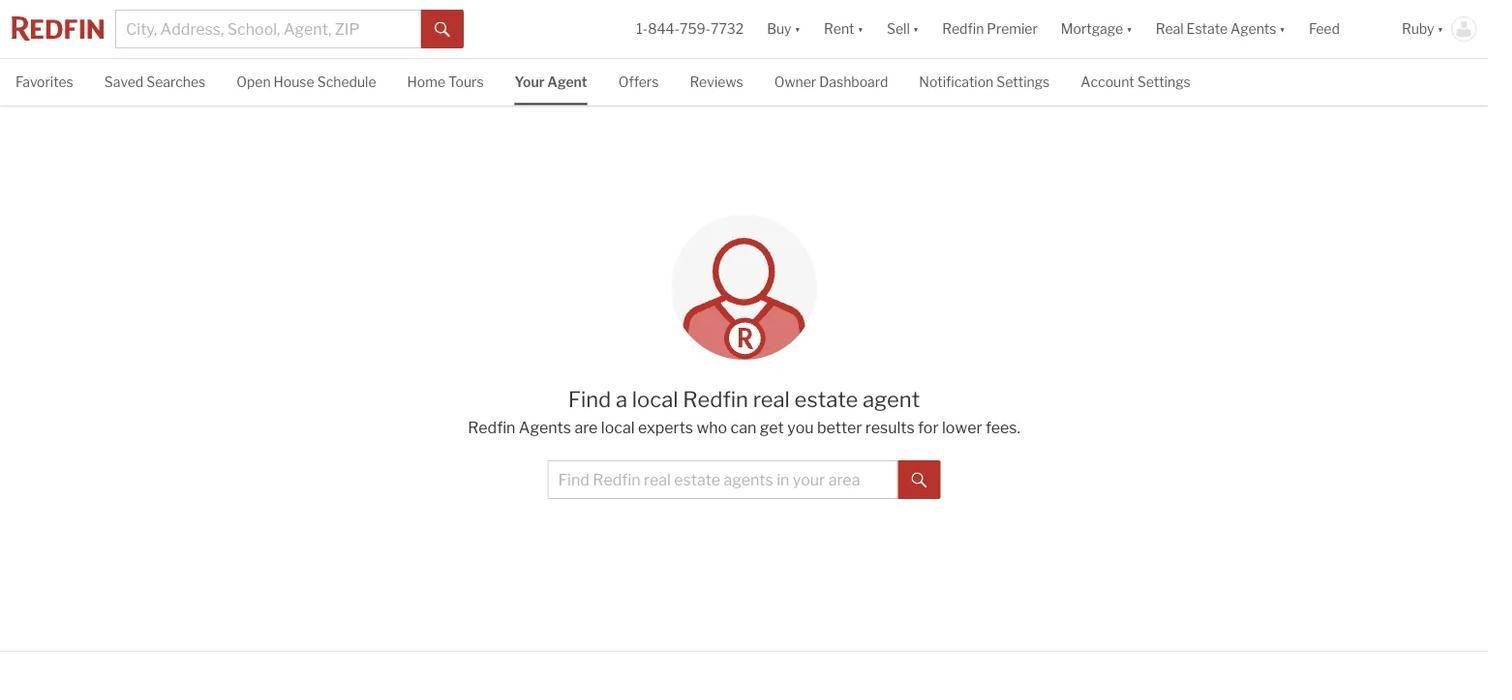 Task type: describe. For each thing, give the bounding box(es) containing it.
tours
[[448, 74, 484, 91]]

ruby
[[1402, 21, 1435, 37]]

dashboard
[[819, 74, 888, 91]]

0 vertical spatial local
[[632, 386, 678, 413]]

a
[[616, 386, 628, 413]]

buy ▾ button
[[767, 0, 801, 58]]

1-
[[636, 21, 648, 37]]

you
[[787, 418, 814, 437]]

real estate agents ▾
[[1156, 21, 1286, 37]]

saved searches
[[104, 74, 205, 91]]

your agent
[[515, 74, 587, 91]]

find a local redfin real estate agent redfin agents are local experts who can get you better results for lower fees.
[[468, 386, 1020, 437]]

real estate agents ▾ button
[[1144, 0, 1297, 58]]

settings for account settings
[[1138, 74, 1191, 91]]

agent
[[863, 386, 920, 413]]

are
[[575, 418, 598, 437]]

7732
[[711, 21, 744, 37]]

experts
[[638, 418, 693, 437]]

account
[[1081, 74, 1135, 91]]

premier
[[987, 21, 1038, 37]]

1 vertical spatial local
[[601, 418, 635, 437]]

844-
[[648, 21, 680, 37]]

open
[[236, 74, 271, 91]]

real estate agents ▾ link
[[1156, 0, 1286, 58]]

owner dashboard
[[774, 74, 888, 91]]

for
[[918, 418, 939, 437]]

account settings
[[1081, 74, 1191, 91]]

rent
[[824, 21, 855, 37]]

▾ for buy ▾
[[795, 21, 801, 37]]

can
[[731, 418, 757, 437]]

agents inside find a local redfin real estate agent redfin agents are local experts who can get you better results for lower fees.
[[519, 418, 571, 437]]

mortgage ▾ button
[[1061, 0, 1133, 58]]

home tours link
[[407, 59, 484, 103]]

home
[[407, 74, 445, 91]]

favorites
[[15, 74, 73, 91]]

real
[[753, 386, 790, 413]]

who
[[697, 418, 727, 437]]

ruby ▾
[[1402, 21, 1444, 37]]

estate
[[795, 386, 858, 413]]

offers
[[618, 74, 659, 91]]

mortgage
[[1061, 21, 1123, 37]]

759-
[[680, 21, 711, 37]]

saved
[[104, 74, 143, 91]]

▾ for rent ▾
[[857, 21, 864, 37]]

▾ for mortgage ▾
[[1126, 21, 1133, 37]]

home tours
[[407, 74, 484, 91]]

estate
[[1187, 21, 1228, 37]]

reviews link
[[690, 59, 743, 103]]

1-844-759-7732
[[636, 21, 744, 37]]

agent
[[547, 74, 587, 91]]



Task type: locate. For each thing, give the bounding box(es) containing it.
0 horizontal spatial agents
[[519, 418, 571, 437]]

3 ▾ from the left
[[913, 21, 919, 37]]

owner
[[774, 74, 817, 91]]

City, Address, School, Agent, ZIP search field
[[115, 10, 421, 48]]

results
[[865, 418, 915, 437]]

▾ left the feed
[[1280, 21, 1286, 37]]

better
[[817, 418, 862, 437]]

account settings link
[[1081, 59, 1191, 103]]

rent ▾
[[824, 21, 864, 37]]

settings
[[997, 74, 1050, 91], [1138, 74, 1191, 91]]

sell ▾ button
[[887, 0, 919, 58]]

get
[[760, 418, 784, 437]]

settings down the premier
[[997, 74, 1050, 91]]

4 ▾ from the left
[[1126, 21, 1133, 37]]

redfin up "who"
[[683, 386, 748, 413]]

1 horizontal spatial settings
[[1138, 74, 1191, 91]]

1 horizontal spatial agents
[[1231, 21, 1277, 37]]

rent ▾ button
[[812, 0, 875, 58]]

0 vertical spatial redfin
[[942, 21, 984, 37]]

agents right estate
[[1231, 21, 1277, 37]]

schedule
[[317, 74, 376, 91]]

▾
[[795, 21, 801, 37], [857, 21, 864, 37], [913, 21, 919, 37], [1126, 21, 1133, 37], [1280, 21, 1286, 37], [1438, 21, 1444, 37]]

▾ for sell ▾
[[913, 21, 919, 37]]

feed
[[1309, 21, 1340, 37]]

redfin premier button
[[931, 0, 1050, 58]]

2 ▾ from the left
[[857, 21, 864, 37]]

redfin left are at the bottom left
[[468, 418, 516, 437]]

2 horizontal spatial redfin
[[942, 21, 984, 37]]

settings down real
[[1138, 74, 1191, 91]]

open house schedule link
[[236, 59, 376, 103]]

your agent link
[[515, 59, 587, 103]]

lower
[[942, 418, 982, 437]]

mortgage ▾ button
[[1050, 0, 1144, 58]]

notification
[[919, 74, 994, 91]]

agents inside dropdown button
[[1231, 21, 1277, 37]]

reviews
[[690, 74, 743, 91]]

redfin
[[942, 21, 984, 37], [683, 386, 748, 413], [468, 418, 516, 437]]

▾ right sell
[[913, 21, 919, 37]]

find
[[568, 386, 611, 413]]

5 ▾ from the left
[[1280, 21, 1286, 37]]

▾ for ruby ▾
[[1438, 21, 1444, 37]]

real
[[1156, 21, 1184, 37]]

1 ▾ from the left
[[795, 21, 801, 37]]

notification settings
[[919, 74, 1050, 91]]

Find Redfin real estate agents in your area search field
[[548, 461, 898, 499]]

2 settings from the left
[[1138, 74, 1191, 91]]

2 vertical spatial redfin
[[468, 418, 516, 437]]

1 settings from the left
[[997, 74, 1050, 91]]

sell ▾
[[887, 21, 919, 37]]

open house schedule
[[236, 74, 376, 91]]

favorites link
[[15, 59, 73, 103]]

0 horizontal spatial settings
[[997, 74, 1050, 91]]

redfin premier
[[942, 21, 1038, 37]]

mortgage ▾
[[1061, 21, 1133, 37]]

house
[[274, 74, 314, 91]]

1-844-759-7732 link
[[636, 21, 744, 37]]

settings for notification settings
[[997, 74, 1050, 91]]

rent ▾ button
[[824, 0, 864, 58]]

submit search image
[[912, 473, 927, 489]]

redfin left the premier
[[942, 21, 984, 37]]

agents left are at the bottom left
[[519, 418, 571, 437]]

buy
[[767, 21, 792, 37]]

buy ▾
[[767, 21, 801, 37]]

sell ▾ button
[[875, 0, 931, 58]]

owner dashboard link
[[774, 59, 888, 103]]

▾ right 'rent'
[[857, 21, 864, 37]]

searches
[[146, 74, 205, 91]]

submit search image
[[435, 22, 450, 38]]

6 ▾ from the left
[[1438, 21, 1444, 37]]

local up experts
[[632, 386, 678, 413]]

1 vertical spatial agents
[[519, 418, 571, 437]]

local
[[632, 386, 678, 413], [601, 418, 635, 437]]

notification settings link
[[919, 59, 1050, 103]]

agents
[[1231, 21, 1277, 37], [519, 418, 571, 437]]

offers link
[[618, 59, 659, 103]]

sell
[[887, 21, 910, 37]]

buy ▾ button
[[756, 0, 812, 58]]

redfin inside button
[[942, 21, 984, 37]]

▾ right the 'ruby'
[[1438, 21, 1444, 37]]

▾ right mortgage
[[1126, 21, 1133, 37]]

1 vertical spatial redfin
[[683, 386, 748, 413]]

fees.
[[986, 418, 1020, 437]]

your
[[515, 74, 545, 91]]

0 vertical spatial agents
[[1231, 21, 1277, 37]]

1 horizontal spatial redfin
[[683, 386, 748, 413]]

saved searches link
[[104, 59, 205, 103]]

local down a
[[601, 418, 635, 437]]

0 horizontal spatial redfin
[[468, 418, 516, 437]]

feed button
[[1297, 0, 1390, 58]]

▾ right 'buy'
[[795, 21, 801, 37]]



Task type: vqa. For each thing, say whether or not it's contained in the screenshot.
the Find
yes



